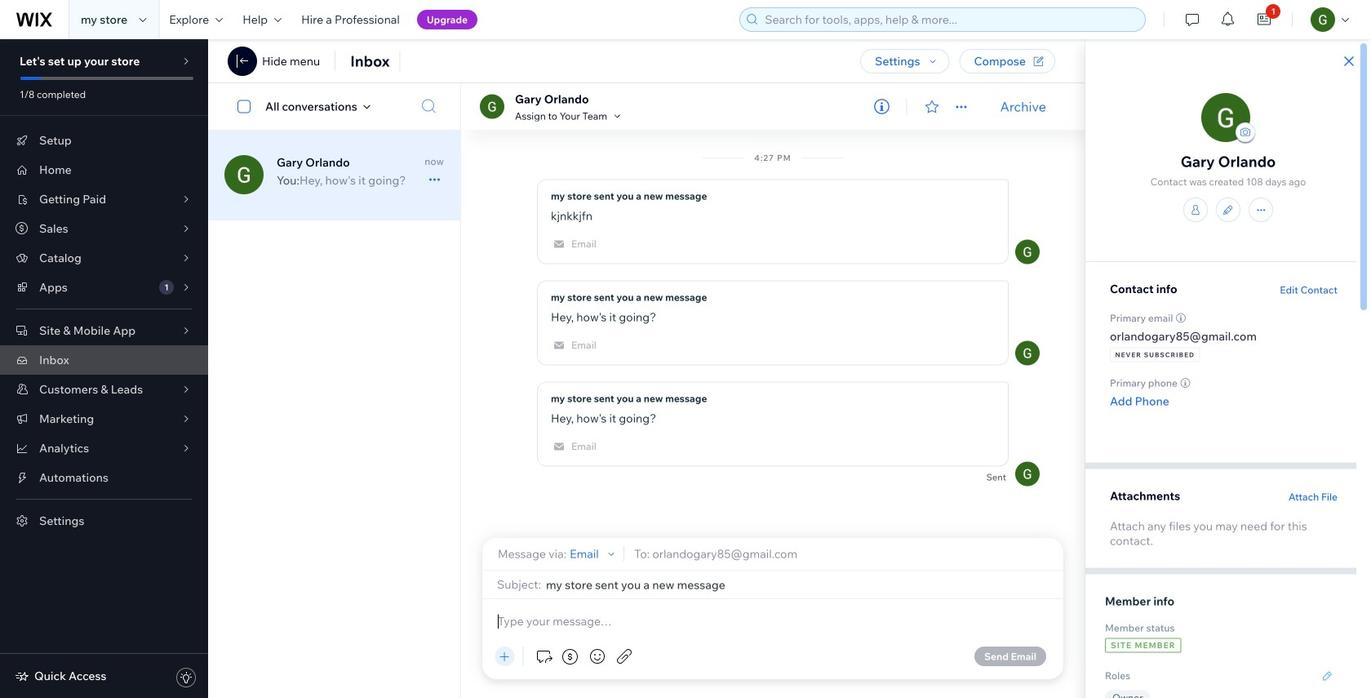 Task type: locate. For each thing, give the bounding box(es) containing it.
files image
[[615, 647, 634, 666]]

0 vertical spatial gary orlando image
[[225, 155, 264, 194]]

gary orlando image
[[1202, 93, 1251, 142], [480, 94, 505, 119], [1016, 341, 1040, 365], [1016, 462, 1040, 486]]

1 vertical spatial gary orlando image
[[1016, 240, 1040, 264]]

None field
[[546, 577, 1051, 592]]

saved replies image
[[534, 647, 554, 666]]

gary orlando image
[[225, 155, 264, 194], [1016, 240, 1040, 264]]

1 horizontal spatial gary orlando image
[[1016, 240, 1040, 264]]

emojis image
[[588, 647, 607, 666]]

None checkbox
[[229, 97, 265, 116]]

gary orlando image inside chat messages log
[[1016, 240, 1040, 264]]



Task type: vqa. For each thing, say whether or not it's contained in the screenshot.
top Gary Orlando image
yes



Task type: describe. For each thing, give the bounding box(es) containing it.
chat messages log
[[461, 130, 1085, 538]]

Type your message. Hit enter to submit. text field
[[496, 612, 1051, 630]]

Search for tools, apps, help & more... field
[[760, 8, 1141, 31]]

0 horizontal spatial gary orlando image
[[225, 155, 264, 194]]

sidebar element
[[0, 39, 208, 698]]



